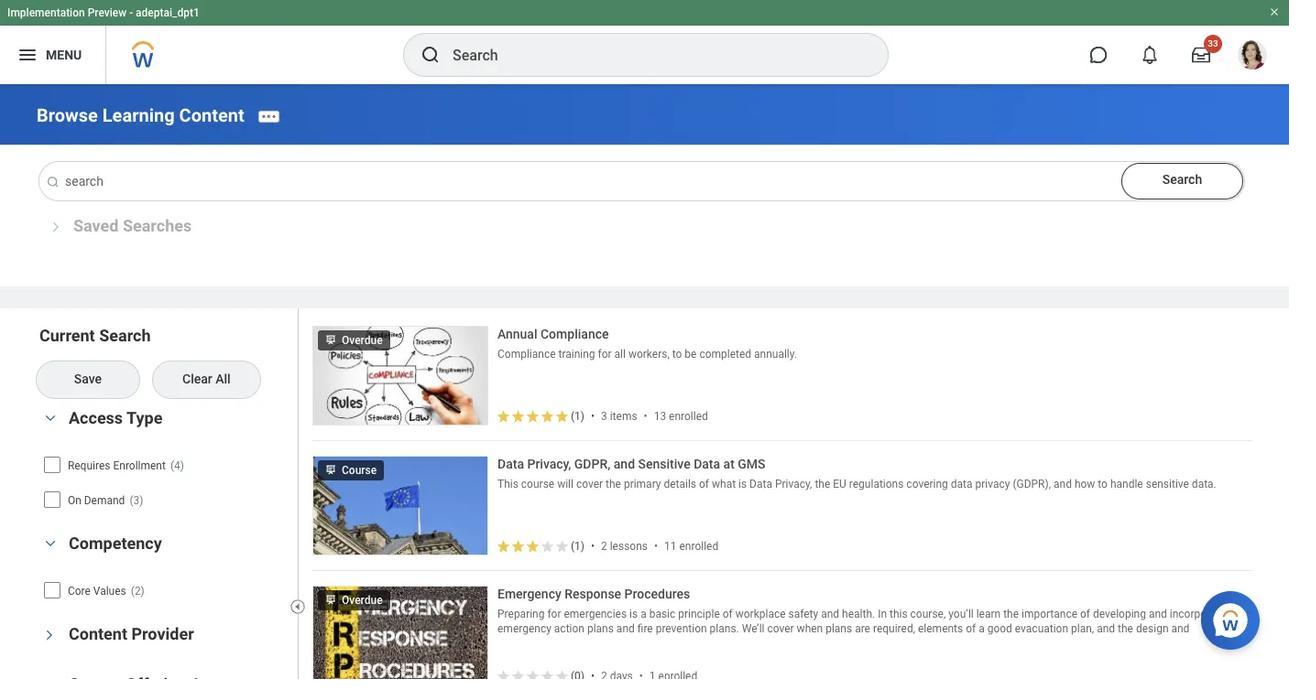 Task type: vqa. For each thing, say whether or not it's contained in the screenshot.
the middle Course element
yes



Task type: locate. For each thing, give the bounding box(es) containing it.
and left how
[[1054, 479, 1072, 492]]

1 course element from the top
[[313, 323, 342, 349]]

1 horizontal spatial good
[[988, 624, 1012, 636]]

current
[[39, 326, 95, 345]]

1 horizontal spatial cover
[[767, 624, 794, 636]]

2 overdue from the top
[[342, 594, 383, 607]]

2 course image from the top
[[313, 453, 342, 476]]

plans left are
[[826, 624, 852, 636]]

0 vertical spatial course element
[[313, 323, 342, 349]]

browse learning content
[[37, 104, 244, 126]]

0 vertical spatial chevron down image
[[39, 412, 61, 425]]

1 horizontal spatial content
[[179, 104, 244, 126]]

menu
[[46, 47, 82, 62]]

0 vertical spatial search
[[1163, 172, 1202, 187]]

1 overdue from the top
[[342, 334, 383, 347]]

data
[[951, 479, 973, 492]]

maintenance
[[498, 638, 561, 651]]

enrolled right 11
[[679, 540, 719, 553]]

chevron down image left "content provider"
[[43, 625, 56, 647]]

emergency response procedures image
[[313, 587, 487, 680]]

clear
[[182, 372, 212, 387]]

2 vertical spatial course image
[[313, 583, 342, 606]]

demand
[[84, 495, 125, 507]]

how
[[1075, 479, 1095, 492]]

1 (1) from the top
[[571, 410, 585, 423]]

when
[[797, 624, 823, 636]]

the right learn
[[1004, 609, 1019, 622]]

fire
[[638, 624, 653, 636]]

1 vertical spatial is
[[630, 609, 638, 622]]

1 horizontal spatial for
[[598, 349, 612, 361]]

compliance training for all workers, to be completed annually.
[[498, 349, 797, 361]]

0 horizontal spatial to
[[672, 349, 682, 361]]

completed
[[700, 349, 751, 361]]

implementation
[[7, 6, 85, 19]]

a up fire
[[641, 609, 647, 622]]

33
[[1208, 38, 1218, 49]]

good down learn
[[988, 624, 1012, 636]]

evacuation
[[1015, 624, 1069, 636]]

preview
[[88, 6, 127, 19]]

(1) left 3
[[571, 410, 585, 423]]

2 vertical spatial chevron down image
[[43, 625, 56, 647]]

all
[[216, 372, 231, 387]]

0 horizontal spatial plans
[[587, 624, 614, 636]]

2 horizontal spatial data
[[750, 479, 772, 492]]

is
[[739, 479, 747, 492], [630, 609, 638, 622]]

1 vertical spatial overdue
[[342, 594, 383, 607]]

be
[[685, 349, 697, 361]]

(4)
[[170, 460, 184, 473]]

chevron down image
[[39, 412, 61, 425], [39, 538, 61, 551], [43, 625, 56, 647]]

1 vertical spatial chevron down image
[[39, 538, 61, 551]]

Browse Learning Content text field
[[39, 162, 1244, 200]]

1 horizontal spatial privacy,
[[775, 479, 812, 492]]

chevron down image left access
[[39, 412, 61, 425]]

data left at
[[694, 457, 720, 472]]

covering
[[907, 479, 948, 492]]

3 course image from the top
[[313, 583, 342, 606]]

overdue for annual compliance
[[342, 334, 383, 347]]

0 vertical spatial (1)
[[571, 410, 585, 423]]

is up fire
[[630, 609, 638, 622]]

a
[[641, 609, 647, 622], [979, 624, 985, 636]]

course element
[[313, 323, 342, 349], [313, 453, 342, 479], [313, 583, 342, 609]]

1 vertical spatial a
[[979, 624, 985, 636]]

0 vertical spatial privacy,
[[527, 457, 571, 472]]

on
[[68, 495, 81, 507]]

of
[[699, 479, 709, 492], [723, 609, 733, 622], [1080, 609, 1090, 622], [966, 624, 976, 636], [564, 638, 574, 651]]

annual compliance
[[498, 327, 609, 342]]

0 vertical spatial is
[[739, 479, 747, 492]]

basic
[[649, 609, 676, 622]]

0 horizontal spatial is
[[630, 609, 638, 622]]

content right learning
[[179, 104, 244, 126]]

0 vertical spatial compliance
[[541, 327, 609, 342]]

emergencies
[[564, 609, 627, 622]]

1 horizontal spatial plans
[[826, 624, 852, 636]]

2
[[601, 540, 607, 553]]

(3)
[[130, 495, 143, 507]]

0 horizontal spatial a
[[641, 609, 647, 622]]

cover down gdpr,
[[576, 479, 603, 492]]

2 vertical spatial course element
[[313, 583, 342, 609]]

close environment banner image
[[1269, 6, 1280, 17]]

1 vertical spatial good
[[577, 638, 601, 651]]

0 vertical spatial a
[[641, 609, 647, 622]]

chevron down image inside competency group
[[39, 538, 61, 551]]

chevron down image for competency
[[39, 538, 61, 551]]

1 horizontal spatial data
[[694, 457, 720, 472]]

this course will cover the primary details of what is data privacy, the eu regulations covering data privacy (gdpr), and how to handle sensitive data.
[[498, 479, 1217, 492]]

menu banner
[[0, 0, 1289, 84]]

the
[[606, 479, 621, 492], [815, 479, 830, 492], [1004, 609, 1019, 622], [1118, 624, 1133, 636]]

we'll
[[742, 624, 765, 636]]

importance
[[1022, 609, 1078, 622]]

3
[[601, 410, 607, 423]]

0 vertical spatial overdue
[[342, 334, 383, 347]]

annual
[[498, 327, 537, 342]]

(2)
[[131, 585, 145, 598]]

1 vertical spatial (1)
[[571, 540, 585, 553]]

0 vertical spatial course image
[[313, 323, 342, 346]]

plans down emergencies
[[587, 624, 614, 636]]

enrolled right '13'
[[669, 410, 708, 423]]

eu
[[833, 479, 847, 492]]

you'll
[[949, 609, 974, 622]]

content inside "filter" search box
[[69, 625, 127, 644]]

privacy, up course
[[527, 457, 571, 472]]

1 vertical spatial privacy,
[[775, 479, 812, 492]]

core values
[[68, 585, 126, 598]]

(1)
[[571, 410, 585, 423], [571, 540, 585, 553]]

plans
[[587, 624, 614, 636], [826, 624, 852, 636]]

notifications large image
[[1141, 46, 1159, 64]]

a down learn
[[979, 624, 985, 636]]

justify image
[[16, 44, 38, 66]]

for
[[598, 349, 612, 361], [547, 609, 561, 622]]

content
[[179, 104, 244, 126], [69, 625, 127, 644]]

safety
[[789, 609, 818, 622]]

1 vertical spatial for
[[547, 609, 561, 622]]

course image
[[313, 323, 342, 346], [313, 453, 342, 476], [313, 583, 342, 606]]

values
[[93, 585, 126, 598]]

data
[[498, 457, 524, 472], [694, 457, 720, 472], [750, 479, 772, 492]]

1 course image from the top
[[313, 323, 342, 346]]

1 horizontal spatial to
[[1098, 479, 1108, 492]]

to left be
[[672, 349, 682, 361]]

0 horizontal spatial cover
[[576, 479, 603, 492]]

data up this
[[498, 457, 524, 472]]

0 vertical spatial cover
[[576, 479, 603, 492]]

this
[[498, 479, 519, 492]]

procedures
[[625, 587, 690, 602]]

annually.
[[754, 349, 797, 361]]

0 vertical spatial enrolled
[[669, 410, 708, 423]]

chevron down image inside the access type group
[[39, 412, 61, 425]]

0 horizontal spatial privacy,
[[527, 457, 571, 472]]

3 course element from the top
[[313, 583, 342, 609]]

chevron down image left competency at left bottom
[[39, 538, 61, 551]]

3 items
[[601, 410, 637, 423]]

to
[[672, 349, 682, 361], [1098, 479, 1108, 492]]

cover down workplace
[[767, 624, 794, 636]]

1 vertical spatial enrolled
[[679, 540, 719, 553]]

access type
[[69, 409, 163, 428]]

2 (1) from the top
[[571, 540, 585, 553]]

2 course element from the top
[[313, 453, 342, 479]]

1 vertical spatial content
[[69, 625, 127, 644]]

(1) left 2
[[571, 540, 585, 553]]

1 vertical spatial search
[[99, 326, 151, 345]]

sensitive
[[1146, 479, 1189, 492]]

to right how
[[1098, 479, 1108, 492]]

1 vertical spatial compliance
[[498, 349, 556, 361]]

requires
[[68, 460, 110, 473]]

the down data privacy, gdpr, and sensitive data at gms
[[606, 479, 621, 492]]

gms
[[738, 457, 766, 472]]

emergency
[[498, 624, 552, 636]]

1 vertical spatial course image
[[313, 453, 342, 476]]

adeptai_dpt1
[[136, 6, 200, 19]]

course image for annual compliance
[[313, 323, 342, 346]]

emergency
[[498, 587, 562, 602]]

preparing for emergencies is a basic principle of workplace safety and health. in this course, you'll learn the importance of developing and incorporating emergency action plans and fire prevention plans. we'll cover when plans are required, elements of a good evacuation plan, and the design and maintenance of good exit routes.
[[498, 609, 1235, 651]]

response
[[565, 587, 621, 602]]

overdue for emergency response procedures
[[342, 594, 383, 607]]

1 horizontal spatial search
[[1163, 172, 1202, 187]]

data down gms
[[750, 479, 772, 492]]

menu button
[[0, 26, 106, 84]]

0 horizontal spatial content
[[69, 625, 127, 644]]

0 horizontal spatial for
[[547, 609, 561, 622]]

implementation preview -   adeptai_dpt1
[[7, 6, 200, 19]]

of down action
[[564, 638, 574, 651]]

and
[[614, 457, 635, 472], [1054, 479, 1072, 492], [821, 609, 839, 622], [1149, 609, 1167, 622], [617, 624, 635, 636], [1097, 624, 1115, 636], [1172, 624, 1190, 636]]

good left 'exit'
[[577, 638, 601, 651]]

(1) for compliance
[[571, 410, 585, 423]]

13
[[654, 410, 666, 423]]

privacy, left eu
[[775, 479, 812, 492]]

is right what
[[739, 479, 747, 492]]

details
[[664, 479, 696, 492]]

for up action
[[547, 609, 561, 622]]

1 vertical spatial cover
[[767, 624, 794, 636]]

and up 'exit'
[[617, 624, 635, 636]]

compliance up training
[[541, 327, 609, 342]]

access
[[69, 409, 123, 428]]

compliance down annual
[[498, 349, 556, 361]]

lessons
[[610, 540, 648, 553]]

(gdpr),
[[1013, 479, 1051, 492]]

for left all
[[598, 349, 612, 361]]

competency
[[69, 534, 162, 553]]

content down the core values
[[69, 625, 127, 644]]

1 vertical spatial course element
[[313, 453, 342, 479]]

privacy,
[[527, 457, 571, 472], [775, 479, 812, 492]]

enrolled
[[669, 410, 708, 423], [679, 540, 719, 553]]

0 horizontal spatial search
[[99, 326, 151, 345]]

course element for annual compliance
[[313, 323, 342, 349]]



Task type: describe. For each thing, give the bounding box(es) containing it.
principle
[[678, 609, 720, 622]]

incorporating
[[1170, 609, 1235, 622]]

the down developing in the right of the page
[[1118, 624, 1133, 636]]

data privacy, gdpr, and sensitive data at gms image
[[313, 457, 487, 555]]

chevron down image for access type
[[39, 412, 61, 425]]

enrolled for annual compliance
[[669, 410, 708, 423]]

course image for data privacy, gdpr, and sensitive data at gms
[[313, 453, 342, 476]]

emergency response procedures
[[498, 587, 690, 602]]

0 vertical spatial content
[[179, 104, 244, 126]]

is inside 'preparing for emergencies is a basic principle of workplace safety and health. in this course, you'll learn the importance of developing and incorporating emergency action plans and fire prevention plans. we'll cover when plans are required, elements of a good evacuation plan, and the design and maintenance of good exit routes.'
[[630, 609, 638, 622]]

chevron down image for content provider
[[43, 625, 56, 647]]

will
[[557, 479, 574, 492]]

clear all button
[[153, 362, 260, 398]]

competency group
[[37, 533, 289, 610]]

developing
[[1093, 609, 1146, 622]]

course image for emergency response procedures
[[313, 583, 342, 606]]

training
[[558, 349, 595, 361]]

1 plans from the left
[[587, 624, 614, 636]]

0 vertical spatial good
[[988, 624, 1012, 636]]

access type button
[[69, 409, 163, 428]]

for inside 'preparing for emergencies is a basic principle of workplace safety and health. in this course, you'll learn the importance of developing and incorporating emergency action plans and fire prevention plans. we'll cover when plans are required, elements of a good evacuation plan, and the design and maintenance of good exit routes.'
[[547, 609, 561, 622]]

sensitive
[[638, 457, 691, 472]]

are
[[855, 624, 870, 636]]

plans.
[[710, 624, 739, 636]]

annual compliance image
[[313, 327, 487, 425]]

learn
[[977, 609, 1001, 622]]

at
[[724, 457, 735, 472]]

learning
[[102, 104, 175, 126]]

search button
[[1122, 163, 1243, 200]]

required,
[[873, 624, 915, 636]]

of up plans.
[[723, 609, 733, 622]]

preparing
[[498, 609, 545, 622]]

browse learning content main content
[[0, 84, 1289, 680]]

primary
[[624, 479, 661, 492]]

regulations
[[849, 479, 904, 492]]

1 horizontal spatial a
[[979, 624, 985, 636]]

2 plans from the left
[[826, 624, 852, 636]]

routes.
[[624, 638, 658, 651]]

cover inside 'preparing for emergencies is a basic principle of workplace safety and health. in this course, you'll learn the importance of developing and incorporating emergency action plans and fire prevention plans. we'll cover when plans are required, elements of a good evacuation plan, and the design and maintenance of good exit routes.'
[[767, 624, 794, 636]]

clear all
[[182, 372, 231, 387]]

current search
[[39, 326, 151, 345]]

in
[[878, 609, 887, 622]]

core
[[68, 585, 91, 598]]

33 button
[[1181, 35, 1222, 75]]

enrolled for data privacy, gdpr, and sensitive data at gms
[[679, 540, 719, 553]]

items
[[610, 410, 637, 423]]

search image
[[420, 44, 442, 66]]

browse
[[37, 104, 98, 126]]

11
[[664, 540, 677, 553]]

search results region
[[312, 323, 1253, 680]]

gdpr,
[[574, 457, 611, 472]]

competency button
[[69, 534, 162, 553]]

(1) for privacy,
[[571, 540, 585, 553]]

handle
[[1111, 479, 1143, 492]]

and up design
[[1149, 609, 1167, 622]]

save button
[[37, 362, 139, 398]]

content provider
[[69, 625, 194, 644]]

1 vertical spatial to
[[1098, 479, 1108, 492]]

access type group
[[37, 408, 289, 519]]

of up plan,
[[1080, 609, 1090, 622]]

Search Workday  search field
[[453, 35, 850, 75]]

the left eu
[[815, 479, 830, 492]]

11 enrolled
[[664, 540, 719, 553]]

0 vertical spatial to
[[672, 349, 682, 361]]

prevention
[[656, 624, 707, 636]]

access type tree
[[43, 450, 282, 516]]

-
[[129, 6, 133, 19]]

content provider button
[[69, 625, 194, 644]]

0 horizontal spatial data
[[498, 457, 524, 472]]

workplace
[[736, 609, 786, 622]]

design
[[1136, 624, 1169, 636]]

on demand
[[68, 495, 125, 507]]

save
[[74, 372, 102, 387]]

search image
[[46, 175, 60, 189]]

course,
[[910, 609, 946, 622]]

type
[[127, 409, 163, 428]]

of down you'll
[[966, 624, 976, 636]]

plan,
[[1071, 624, 1094, 636]]

search inside button
[[1163, 172, 1202, 187]]

of left what
[[699, 479, 709, 492]]

and up when
[[821, 609, 839, 622]]

all
[[614, 349, 626, 361]]

privacy
[[975, 479, 1010, 492]]

profile logan mcneil image
[[1238, 40, 1267, 73]]

1 horizontal spatial is
[[739, 479, 747, 492]]

and up the primary
[[614, 457, 635, 472]]

requires enrollment
[[68, 460, 166, 473]]

course
[[521, 479, 555, 492]]

0 horizontal spatial good
[[577, 638, 601, 651]]

enrollment
[[113, 460, 166, 473]]

workers,
[[629, 349, 670, 361]]

what
[[712, 479, 736, 492]]

exit
[[604, 638, 622, 651]]

search inside "filter" search box
[[99, 326, 151, 345]]

data privacy, gdpr, and sensitive data at gms
[[498, 457, 766, 472]]

action
[[554, 624, 585, 636]]

elements
[[918, 624, 963, 636]]

Search search field
[[37, 162, 1244, 200]]

health.
[[842, 609, 875, 622]]

filter search field
[[37, 325, 301, 680]]

course element for emergency response procedures
[[313, 583, 342, 609]]

and down developing in the right of the page
[[1097, 624, 1115, 636]]

this
[[890, 609, 908, 622]]

browse learning content element
[[37, 104, 244, 126]]

course element for data privacy, gdpr, and sensitive data at gms
[[313, 453, 342, 479]]

0 vertical spatial for
[[598, 349, 612, 361]]

inbox large image
[[1192, 46, 1210, 64]]

and down incorporating
[[1172, 624, 1190, 636]]



